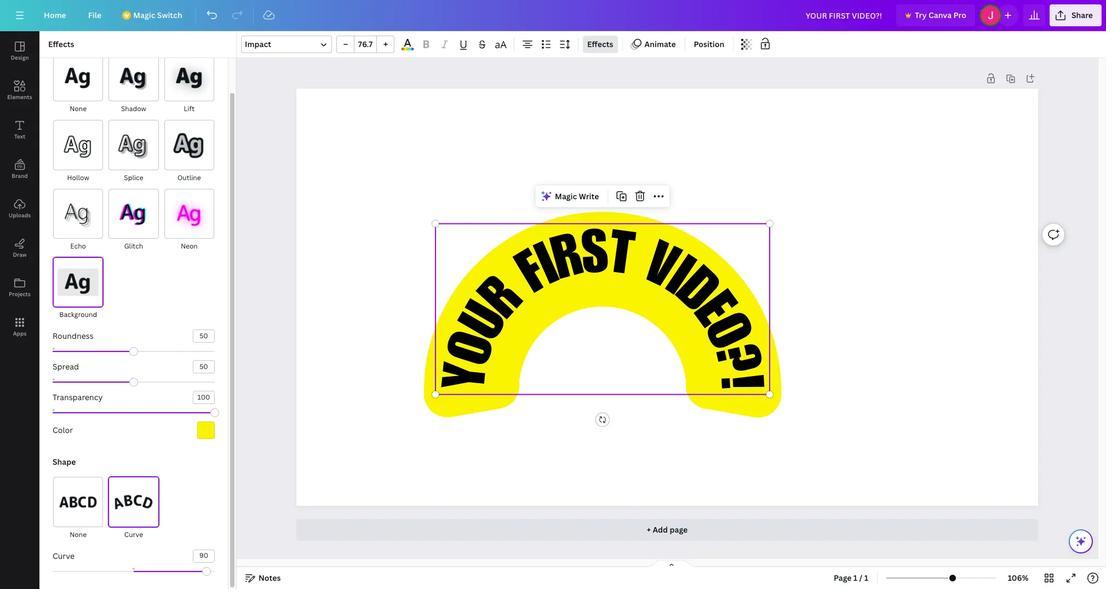 Task type: locate. For each thing, give the bounding box(es) containing it.
2 1 from the left
[[865, 573, 869, 584]]

design button
[[0, 31, 39, 71]]

elements button
[[0, 71, 39, 110]]

transparency
[[53, 393, 103, 403]]

none button inside shape element
[[53, 477, 104, 541]]

effects left animate popup button
[[588, 39, 614, 49]]

canva assistant image
[[1075, 536, 1088, 549]]

0 vertical spatial curve
[[124, 530, 143, 540]]

show pages image
[[645, 560, 698, 569]]

animate button
[[627, 36, 681, 53]]

notes button
[[241, 570, 285, 588]]

i
[[531, 240, 567, 300], [654, 253, 699, 310]]

!
[[704, 374, 765, 393]]

1 horizontal spatial 1
[[865, 573, 869, 584]]

echo
[[70, 242, 86, 251]]

brand button
[[0, 150, 39, 189]]

magic inside button
[[555, 191, 577, 202]]

none button
[[53, 51, 104, 115], [53, 477, 104, 541]]

d
[[662, 263, 724, 326]]

1 vertical spatial magic
[[555, 191, 577, 202]]

1 vertical spatial none
[[70, 530, 87, 540]]

canva
[[929, 10, 952, 20]]

o
[[689, 309, 755, 360], [444, 328, 510, 373]]

2 none button from the top
[[53, 477, 104, 541]]

Transparency text field
[[193, 392, 214, 404]]

magic switch
[[133, 10, 182, 20]]

effects down home link
[[48, 39, 74, 49]]

1 vertical spatial curve
[[53, 551, 75, 562]]

magic left the write
[[555, 191, 577, 202]]

lift
[[184, 104, 195, 114]]

effects button
[[583, 36, 618, 53]]

1 right /
[[865, 573, 869, 584]]

animate
[[645, 39, 676, 49]]

effects inside popup button
[[588, 39, 614, 49]]

page
[[834, 573, 852, 584]]

pro
[[954, 10, 967, 20]]

share button
[[1050, 4, 1102, 26]]

1 none from the top
[[70, 104, 87, 114]]

magic left switch
[[133, 10, 155, 20]]

t
[[604, 229, 636, 291]]

#ffed00 image
[[197, 422, 215, 440]]

Roundness text field
[[193, 331, 214, 343]]

0 horizontal spatial i
[[531, 240, 567, 300]]

magic inside button
[[133, 10, 155, 20]]

1 1 from the left
[[854, 573, 858, 584]]

hollow button
[[53, 120, 104, 184]]

file button
[[79, 4, 110, 26]]

home
[[44, 10, 66, 20]]

group
[[337, 36, 395, 53]]

magic write button
[[538, 188, 604, 205]]

lift button
[[164, 51, 215, 115]]

?
[[699, 341, 764, 382]]

draw button
[[0, 229, 39, 268]]

curve
[[124, 530, 143, 540], [53, 551, 75, 562]]

0 horizontal spatial 1
[[854, 573, 858, 584]]

2 effects from the left
[[588, 39, 614, 49]]

background
[[59, 310, 97, 320]]

1 vertical spatial none button
[[53, 477, 104, 541]]

text
[[14, 133, 25, 140]]

echo button
[[53, 188, 104, 253]]

projects
[[9, 291, 31, 298]]

color range image
[[402, 48, 414, 50]]

elements
[[7, 93, 32, 101]]

apps button
[[0, 308, 39, 347]]

hollow
[[67, 173, 89, 182]]

2 none from the top
[[70, 530, 87, 540]]

none inside shape element
[[70, 530, 87, 540]]

0 vertical spatial magic
[[133, 10, 155, 20]]

share
[[1072, 10, 1094, 20]]

0 horizontal spatial r
[[474, 272, 537, 332]]

106% button
[[1001, 570, 1037, 588]]

none
[[70, 104, 87, 114], [70, 530, 87, 540]]

0 horizontal spatial effects
[[48, 39, 74, 49]]

0 horizontal spatial curve
[[53, 551, 75, 562]]

notes
[[259, 573, 281, 584]]

0 vertical spatial none button
[[53, 51, 104, 115]]

magic for magic write
[[555, 191, 577, 202]]

outline button
[[164, 120, 215, 184]]

shadow button
[[108, 51, 159, 115]]

/
[[860, 573, 863, 584]]

Design title text field
[[797, 4, 892, 26]]

y
[[441, 362, 503, 394]]

draw
[[13, 251, 27, 259]]

0 vertical spatial none
[[70, 104, 87, 114]]

impact button
[[241, 36, 332, 53]]

uploads
[[9, 212, 31, 219]]

neon button
[[164, 188, 215, 253]]

e
[[679, 287, 740, 339]]

1 horizontal spatial o
[[689, 309, 755, 360]]

1
[[854, 573, 858, 584], [865, 573, 869, 584]]

Curve text field
[[193, 551, 214, 563]]

1 horizontal spatial curve
[[124, 530, 143, 540]]

Spread text field
[[193, 361, 214, 373]]

1 none button from the top
[[53, 51, 104, 115]]

1 horizontal spatial magic
[[555, 191, 577, 202]]

spread
[[53, 362, 79, 372]]

design
[[11, 54, 29, 61]]

switch
[[157, 10, 182, 20]]

1 horizontal spatial effects
[[588, 39, 614, 49]]

apps
[[13, 330, 27, 338]]

– – number field
[[358, 39, 373, 49]]

#ffed00 image
[[197, 422, 215, 440]]

curve button
[[108, 477, 159, 541]]

r
[[547, 231, 590, 296], [474, 272, 537, 332]]

effects
[[48, 39, 74, 49], [588, 39, 614, 49]]

magic
[[133, 10, 155, 20], [555, 191, 577, 202]]

position button
[[690, 36, 729, 53]]

1 left /
[[854, 573, 858, 584]]

shape
[[53, 457, 76, 468]]

0 horizontal spatial magic
[[133, 10, 155, 20]]



Task type: describe. For each thing, give the bounding box(es) containing it.
u
[[456, 297, 522, 352]]

page 1 / 1
[[834, 573, 869, 584]]

projects button
[[0, 268, 39, 308]]

glitch button
[[108, 188, 159, 253]]

uploads button
[[0, 189, 39, 229]]

file
[[88, 10, 102, 20]]

splice button
[[108, 120, 159, 184]]

106%
[[1008, 573, 1029, 584]]

s
[[580, 229, 610, 290]]

try canva pro
[[915, 10, 967, 20]]

none for shadow
[[70, 104, 87, 114]]

glitch
[[124, 242, 143, 251]]

add
[[653, 525, 668, 536]]

magic switch button
[[115, 4, 191, 26]]

magic for magic switch
[[133, 10, 155, 20]]

impact
[[245, 39, 271, 49]]

main menu bar
[[0, 0, 1107, 31]]

none button for shadow
[[53, 51, 104, 115]]

try canva pro button
[[897, 4, 976, 26]]

shadow
[[121, 104, 146, 114]]

+ add page
[[647, 525, 688, 536]]

1 effects from the left
[[48, 39, 74, 49]]

color
[[53, 426, 73, 436]]

page
[[670, 525, 688, 536]]

roundness
[[53, 331, 94, 342]]

+ add page button
[[296, 520, 1039, 542]]

splice
[[124, 173, 143, 182]]

home link
[[35, 4, 75, 26]]

v
[[634, 239, 684, 304]]

magic write
[[555, 191, 599, 202]]

background button
[[53, 257, 104, 321]]

0 horizontal spatial o
[[444, 328, 510, 373]]

side panel tab list
[[0, 31, 39, 347]]

position
[[694, 39, 725, 49]]

1 horizontal spatial i
[[654, 253, 699, 310]]

shape element
[[53, 457, 215, 581]]

f
[[511, 247, 559, 309]]

+
[[647, 525, 651, 536]]

curve inside button
[[124, 530, 143, 540]]

1 horizontal spatial r
[[547, 231, 590, 296]]

try
[[915, 10, 927, 20]]

none button for curve
[[53, 477, 104, 541]]

brand
[[12, 172, 28, 180]]

write
[[579, 191, 599, 202]]

outline
[[178, 173, 201, 182]]

neon
[[181, 242, 198, 251]]

none for curve
[[70, 530, 87, 540]]

text button
[[0, 110, 39, 150]]



Task type: vqa. For each thing, say whether or not it's contained in the screenshot.
2nd Studio from the right
no



